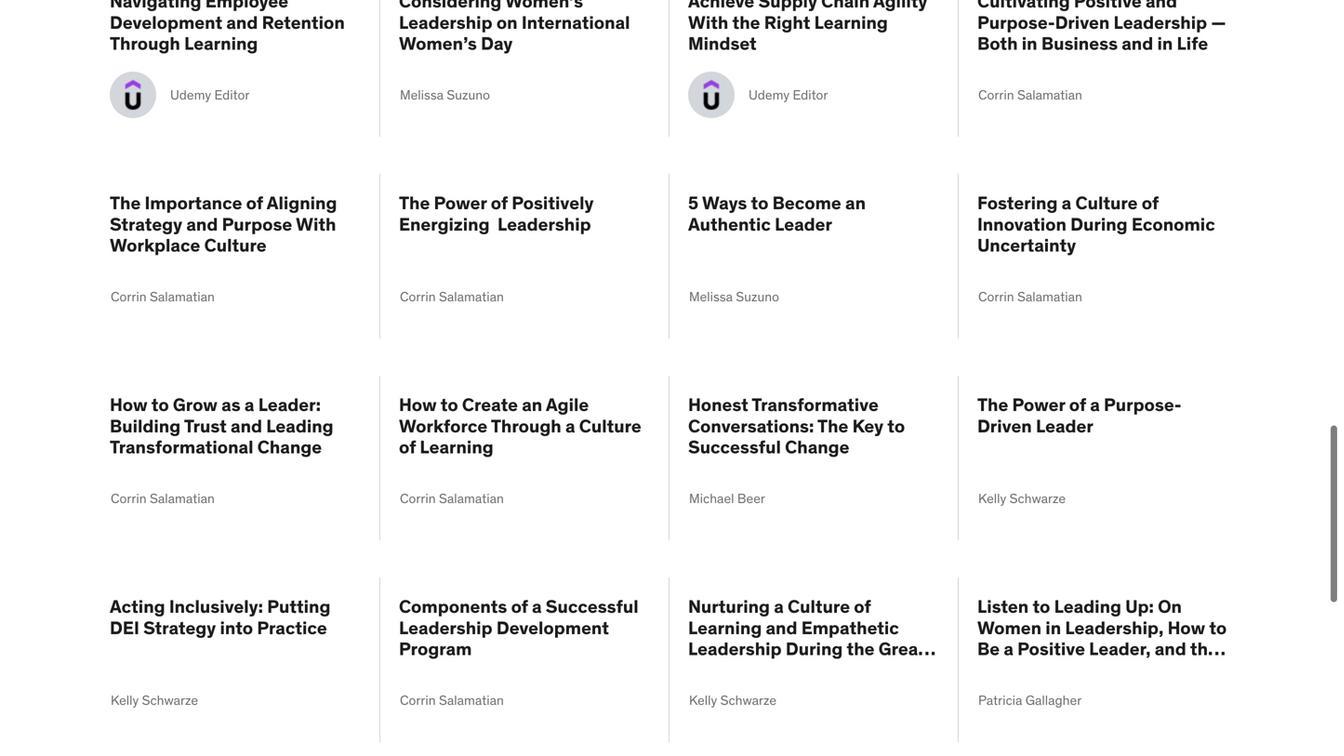 Task type: vqa. For each thing, say whether or not it's contained in the screenshot.
"your" within the Get a subscription to a library of online courses and digital learning tools for your organization with Udemy Business.
no



Task type: locate. For each thing, give the bounding box(es) containing it.
day
[[481, 32, 513, 55]]

salamatian for agile
[[439, 490, 504, 507]]

editor down achieve supply chain agility with the right learning mindset
[[793, 87, 829, 103]]

0 horizontal spatial kelly schwarze
[[111, 692, 198, 709]]

and up life
[[1146, 0, 1178, 12]]

learning down create
[[420, 436, 494, 458]]

0 horizontal spatial udemy editor
[[170, 87, 250, 103]]

0 horizontal spatial change
[[257, 436, 322, 458]]

change inside the "honest transformative conversations: the key to successful change"
[[785, 436, 850, 458]]

with left right
[[689, 11, 729, 33]]

0 vertical spatial through
[[110, 32, 180, 55]]

salamatian down business
[[1018, 87, 1083, 103]]

right
[[765, 11, 811, 33]]

0 vertical spatial positive
[[1075, 0, 1142, 12]]

learning right right
[[815, 11, 889, 33]]

the
[[110, 192, 141, 214], [399, 192, 430, 214], [978, 394, 1009, 416], [818, 415, 849, 437]]

leadership,
[[1066, 617, 1164, 639]]

the inside achieve supply chain agility with the right learning mindset
[[733, 11, 761, 33]]

2 editor from the left
[[793, 87, 829, 103]]

0 horizontal spatial leader
[[775, 213, 833, 235]]

the inside the power of a purpose- driven leader
[[978, 394, 1009, 416]]

change
[[257, 436, 322, 458], [785, 436, 850, 458]]

0 vertical spatial purpose-
[[978, 11, 1056, 33]]

listen to leading up: on women in leadership, how to be a positive leader, and the secret to creating your own luck
[[978, 596, 1228, 703]]

successful inside the "honest transformative conversations: the key to successful change"
[[689, 436, 782, 458]]

suzuno for authentic
[[736, 288, 780, 305]]

learning
[[815, 11, 889, 33], [184, 32, 258, 55], [420, 436, 494, 458], [689, 617, 762, 639]]

the power of positively energizing  leadership
[[399, 192, 594, 235]]

salamatian
[[1018, 87, 1083, 103], [150, 288, 215, 305], [439, 288, 504, 305], [1018, 288, 1083, 305], [150, 490, 215, 507], [439, 490, 504, 507], [439, 692, 504, 709]]

with inside the importance of aligning strategy and purpose with workplace culture
[[296, 213, 336, 235]]

0 vertical spatial women's
[[505, 0, 584, 12]]

women's up day
[[505, 0, 584, 12]]

agility
[[874, 0, 928, 12]]

1 horizontal spatial development
[[497, 617, 609, 639]]

the left great
[[847, 638, 875, 660]]

1 vertical spatial melissa suzuno
[[690, 288, 780, 305]]

power inside the power of positively energizing  leadership
[[434, 192, 487, 214]]

and down "on" at the bottom right
[[1155, 638, 1187, 660]]

to left grow
[[151, 394, 169, 416]]

2 udemy from the left
[[749, 87, 790, 103]]

udemy for learning
[[170, 87, 211, 103]]

1 vertical spatial driven
[[978, 415, 1033, 437]]

1 horizontal spatial kelly schwarze
[[690, 692, 777, 709]]

1 vertical spatial suzuno
[[736, 288, 780, 305]]

in
[[1022, 32, 1038, 55], [1158, 32, 1174, 55], [1046, 617, 1062, 639]]

1 horizontal spatial in
[[1046, 617, 1062, 639]]

0 horizontal spatial with
[[296, 213, 336, 235]]

during left great
[[786, 638, 843, 660]]

change down transformative
[[785, 436, 850, 458]]

the
[[733, 11, 761, 33], [847, 638, 875, 660], [1191, 638, 1219, 660]]

1 horizontal spatial suzuno
[[736, 288, 780, 305]]

0 horizontal spatial power
[[434, 192, 487, 214]]

1 horizontal spatial through
[[491, 415, 562, 437]]

1 horizontal spatial power
[[1013, 394, 1066, 416]]

with
[[689, 11, 729, 33], [296, 213, 336, 235]]

development inside the navigating employee development and retention through learning
[[110, 11, 223, 33]]

into
[[220, 617, 253, 639]]

editor for learning
[[214, 87, 250, 103]]

culture inside the importance of aligning strategy and purpose with workplace culture
[[204, 234, 267, 256]]

and left retention
[[226, 11, 258, 33]]

1 horizontal spatial melissa
[[690, 288, 733, 305]]

0 vertical spatial leading
[[266, 415, 334, 437]]

0 vertical spatial leader
[[775, 213, 833, 235]]

strategy for importance
[[110, 213, 182, 235]]

learning inside nurturing a culture of learning and empathetic leadership during the great disengagement
[[689, 617, 762, 639]]

business
[[1042, 32, 1119, 55]]

kelly schwarze for acting inclusively: putting dei strategy into practice
[[111, 692, 198, 709]]

how inside how to create an agile workforce through a culture of learning
[[399, 394, 437, 416]]

navigating employee development and retention through learning
[[110, 0, 345, 55]]

positive up gallagher
[[1018, 638, 1086, 660]]

0 horizontal spatial udemy
[[170, 87, 211, 103]]

how
[[110, 394, 148, 416], [399, 394, 437, 416], [1168, 617, 1206, 639]]

fostering a culture of innovation during economic uncertainty link
[[978, 192, 1230, 256]]

corrin
[[979, 87, 1015, 103], [111, 288, 147, 305], [400, 288, 436, 305], [979, 288, 1015, 305], [111, 490, 147, 507], [400, 490, 436, 507], [400, 692, 436, 709]]

1 horizontal spatial how
[[399, 394, 437, 416]]

0 horizontal spatial driven
[[978, 415, 1033, 437]]

workplace
[[110, 234, 200, 256]]

0 vertical spatial development
[[110, 11, 223, 33]]

honest transformative conversations: the key to successful change
[[689, 394, 906, 458]]

1 vertical spatial leader
[[1037, 415, 1094, 437]]

schwarze for acting inclusively: putting dei strategy into practice
[[142, 692, 198, 709]]

ways
[[703, 192, 748, 214]]

1 horizontal spatial successful
[[689, 436, 782, 458]]

empathetic
[[802, 617, 900, 639]]

1 horizontal spatial the
[[847, 638, 875, 660]]

leadership inside cultivating positive and purpose-driven leadership — both in business and in life
[[1114, 11, 1208, 33]]

how to grow as a leader: building trust and leading transformational change
[[110, 394, 334, 458]]

culture inside nurturing a culture of learning and empathetic leadership during the great disengagement
[[788, 596, 851, 618]]

0 horizontal spatial kelly
[[111, 692, 139, 709]]

0 vertical spatial successful
[[689, 436, 782, 458]]

1 vertical spatial during
[[786, 638, 843, 660]]

1 vertical spatial successful
[[546, 596, 639, 618]]

strategy
[[110, 213, 182, 235], [143, 617, 216, 639]]

1 vertical spatial power
[[1013, 394, 1066, 416]]

1 horizontal spatial melissa suzuno
[[690, 288, 780, 305]]

editor down navigating employee development and retention through learning "link"
[[214, 87, 250, 103]]

leader:
[[258, 394, 321, 416]]

0 horizontal spatial suzuno
[[447, 87, 490, 103]]

an right become
[[846, 192, 866, 214]]

kelly schwarze
[[979, 490, 1066, 507], [111, 692, 198, 709], [690, 692, 777, 709]]

0 horizontal spatial an
[[522, 394, 543, 416]]

acting inclusively: putting dei strategy into practice link
[[110, 596, 361, 660]]

considering women's leadership on international women's day link
[[399, 0, 650, 55]]

how inside 'how to grow as a leader: building trust and leading transformational change'
[[110, 394, 148, 416]]

salamatian down workplace
[[150, 288, 215, 305]]

of inside components of a successful leadership development program
[[511, 596, 528, 618]]

udemy down the navigating employee development and retention through learning
[[170, 87, 211, 103]]

0 horizontal spatial purpose-
[[978, 11, 1056, 33]]

an
[[846, 192, 866, 214], [522, 394, 543, 416]]

creating
[[1059, 659, 1132, 682]]

through right 'workforce'
[[491, 415, 562, 437]]

the inside the importance of aligning strategy and purpose with workplace culture
[[110, 192, 141, 214]]

1 horizontal spatial an
[[846, 192, 866, 214]]

economic
[[1132, 213, 1216, 235]]

how left create
[[399, 394, 437, 416]]

editor for right
[[793, 87, 829, 103]]

1 udemy editor from the left
[[170, 87, 250, 103]]

1 vertical spatial leading
[[1055, 596, 1122, 618]]

and inside the navigating employee development and retention through learning
[[226, 11, 258, 33]]

through
[[110, 32, 180, 55], [491, 415, 562, 437]]

0 horizontal spatial successful
[[546, 596, 639, 618]]

the for the power of a purpose- driven leader
[[978, 394, 1009, 416]]

a inside how to create an agile workforce through a culture of learning
[[566, 415, 576, 437]]

melissa suzuno for authentic
[[690, 288, 780, 305]]

1 horizontal spatial during
[[1071, 213, 1128, 235]]

the inside nurturing a culture of learning and empathetic leadership during the great disengagement
[[847, 638, 875, 660]]

a inside the power of a purpose- driven leader
[[1091, 394, 1101, 416]]

through down navigating
[[110, 32, 180, 55]]

and left purpose
[[186, 213, 218, 235]]

0 vertical spatial power
[[434, 192, 487, 214]]

the left right
[[733, 11, 761, 33]]

1 horizontal spatial change
[[785, 436, 850, 458]]

in right women
[[1046, 617, 1062, 639]]

to inside "5 ways to become an authentic leader"
[[751, 192, 769, 214]]

salamatian down uncertainty
[[1018, 288, 1083, 305]]

salamatian down transformational
[[150, 490, 215, 507]]

melissa for considering women's leadership on international women's day
[[400, 87, 444, 103]]

positive up business
[[1075, 0, 1142, 12]]

0 vertical spatial during
[[1071, 213, 1128, 235]]

0 horizontal spatial the
[[733, 11, 761, 33]]

1 vertical spatial positive
[[1018, 638, 1086, 660]]

during
[[1071, 213, 1128, 235], [786, 638, 843, 660]]

to left create
[[441, 394, 458, 416]]

schwarze for nurturing a culture of learning and empathetic leadership during the great disengagement
[[721, 692, 777, 709]]

salamatian for a
[[150, 490, 215, 507]]

melissa for 5 ways to become an authentic leader
[[690, 288, 733, 305]]

the inside 'listen to leading up: on women in leadership, how to be a positive leader, and the secret to creating your own luck'
[[1191, 638, 1219, 660]]

0 horizontal spatial leading
[[266, 415, 334, 437]]

1 horizontal spatial schwarze
[[721, 692, 777, 709]]

change down "leader:"
[[257, 436, 322, 458]]

schwarze
[[1010, 490, 1066, 507], [142, 692, 198, 709], [721, 692, 777, 709]]

1 change from the left
[[257, 436, 322, 458]]

how up the own
[[1168, 617, 1206, 639]]

2 horizontal spatial the
[[1191, 638, 1219, 660]]

0 horizontal spatial during
[[786, 638, 843, 660]]

the inside the power of positively energizing  leadership
[[399, 192, 430, 214]]

strategy inside the importance of aligning strategy and purpose with workplace culture
[[110, 213, 182, 235]]

1 horizontal spatial purpose-
[[1105, 394, 1182, 416]]

life
[[1178, 32, 1209, 55]]

michael
[[690, 490, 735, 507]]

of inside fostering a culture of innovation during economic uncertainty
[[1142, 192, 1159, 214]]

1 horizontal spatial with
[[689, 11, 729, 33]]

0 vertical spatial with
[[689, 11, 729, 33]]

1 horizontal spatial leader
[[1037, 415, 1094, 437]]

2 horizontal spatial schwarze
[[1010, 490, 1066, 507]]

power for positively
[[434, 192, 487, 214]]

and right "trust" at the bottom left of the page
[[231, 415, 262, 437]]

leading inside 'listen to leading up: on women in leadership, how to be a positive leader, and the secret to creating your own luck'
[[1055, 596, 1122, 618]]

through inside how to create an agile workforce through a culture of learning
[[491, 415, 562, 437]]

listen to leading up: on women in leadership, how to be a positive leader, and the secret to creating your own luck link
[[978, 596, 1230, 703]]

1 vertical spatial melissa
[[690, 288, 733, 305]]

women's down considering
[[399, 32, 477, 55]]

5
[[689, 192, 699, 214]]

during left economic at the top of page
[[1071, 213, 1128, 235]]

leader inside "5 ways to become an authentic leader"
[[775, 213, 833, 235]]

0 vertical spatial melissa suzuno
[[400, 87, 490, 103]]

1 horizontal spatial editor
[[793, 87, 829, 103]]

melissa suzuno
[[400, 87, 490, 103], [690, 288, 780, 305]]

editor
[[214, 87, 250, 103], [793, 87, 829, 103]]

the right your
[[1191, 638, 1219, 660]]

1 vertical spatial development
[[497, 617, 609, 639]]

as
[[222, 394, 241, 416]]

leading right as
[[266, 415, 334, 437]]

learning inside achieve supply chain agility with the right learning mindset
[[815, 11, 889, 33]]

how left grow
[[110, 394, 148, 416]]

corrin for how to create an agile workforce through a culture of learning
[[400, 490, 436, 507]]

0 vertical spatial driven
[[1056, 11, 1110, 33]]

to right ways
[[751, 192, 769, 214]]

1 horizontal spatial women's
[[505, 0, 584, 12]]

and up disengagement at the bottom of page
[[766, 617, 798, 639]]

suzuno down day
[[447, 87, 490, 103]]

0 vertical spatial melissa
[[400, 87, 444, 103]]

0 vertical spatial strategy
[[110, 213, 182, 235]]

0 vertical spatial an
[[846, 192, 866, 214]]

corrin salamatian for fostering a culture of innovation during economic uncertainty
[[979, 288, 1083, 305]]

in left life
[[1158, 32, 1174, 55]]

1 horizontal spatial udemy
[[749, 87, 790, 103]]

of
[[246, 192, 263, 214], [491, 192, 508, 214], [1142, 192, 1159, 214], [1070, 394, 1087, 416], [399, 436, 416, 458], [511, 596, 528, 618], [855, 596, 871, 618]]

udemy down "mindset"
[[749, 87, 790, 103]]

nurturing a culture of learning and empathetic leadership during the great disengagement link
[[689, 596, 940, 682]]

0 horizontal spatial women's
[[399, 32, 477, 55]]

to
[[751, 192, 769, 214], [151, 394, 169, 416], [441, 394, 458, 416], [888, 415, 906, 437], [1033, 596, 1051, 618], [1210, 617, 1228, 639], [1037, 659, 1055, 682]]

women's
[[505, 0, 584, 12], [399, 32, 477, 55]]

power inside the power of a purpose- driven leader
[[1013, 394, 1066, 416]]

learning up disengagement at the bottom of page
[[689, 617, 762, 639]]

0 horizontal spatial melissa
[[400, 87, 444, 103]]

kelly for acting inclusively: putting dei strategy into practice
[[111, 692, 139, 709]]

purpose-
[[978, 11, 1056, 33], [1105, 394, 1182, 416]]

a inside nurturing a culture of learning and empathetic leadership during the great disengagement
[[774, 596, 784, 618]]

how to create an agile workforce through a culture of learning link
[[399, 394, 650, 458]]

1 editor from the left
[[214, 87, 250, 103]]

leadership inside components of a successful leadership development program
[[399, 617, 493, 639]]

driven inside cultivating positive and purpose-driven leadership — both in business and in life
[[1056, 11, 1110, 33]]

0 horizontal spatial melissa suzuno
[[400, 87, 490, 103]]

corrin for how to grow as a leader: building trust and leading transformational change
[[111, 490, 147, 507]]

1 vertical spatial purpose-
[[1105, 394, 1182, 416]]

melissa suzuno down authentic
[[690, 288, 780, 305]]

leading left the up:
[[1055, 596, 1122, 618]]

0 horizontal spatial how
[[110, 394, 148, 416]]

1 udemy from the left
[[170, 87, 211, 103]]

an inside "5 ways to become an authentic leader"
[[846, 192, 866, 214]]

putting
[[267, 596, 331, 618]]

2 horizontal spatial how
[[1168, 617, 1206, 639]]

1 horizontal spatial driven
[[1056, 11, 1110, 33]]

with inside achieve supply chain agility with the right learning mindset
[[689, 11, 729, 33]]

salamatian down the power of positively energizing  leadership
[[439, 288, 504, 305]]

with right purpose
[[296, 213, 336, 235]]

1 vertical spatial women's
[[399, 32, 477, 55]]

leadership inside the power of positively energizing  leadership
[[498, 213, 591, 235]]

0 vertical spatial suzuno
[[447, 87, 490, 103]]

power for a
[[1013, 394, 1066, 416]]

an left the agile
[[522, 394, 543, 416]]

salamatian down 'workforce'
[[439, 490, 504, 507]]

melissa
[[400, 87, 444, 103], [690, 288, 733, 305]]

nurturing a culture of learning and empathetic leadership during the great disengagement
[[689, 596, 926, 682]]

2 udemy editor from the left
[[749, 87, 829, 103]]

1 vertical spatial strategy
[[143, 617, 216, 639]]

positive inside 'listen to leading up: on women in leadership, how to be a positive leader, and the secret to creating your own luck'
[[1018, 638, 1086, 660]]

1 vertical spatial with
[[296, 213, 336, 235]]

culture inside how to create an agile workforce through a culture of learning
[[579, 415, 642, 437]]

and
[[1146, 0, 1178, 12], [226, 11, 258, 33], [1122, 32, 1154, 55], [186, 213, 218, 235], [231, 415, 262, 437], [766, 617, 798, 639], [1155, 638, 1187, 660]]

1 horizontal spatial udemy editor
[[749, 87, 829, 103]]

0 horizontal spatial editor
[[214, 87, 250, 103]]

the importance of aligning strategy and purpose with workplace culture
[[110, 192, 337, 256]]

1 vertical spatial through
[[491, 415, 562, 437]]

0 horizontal spatial schwarze
[[142, 692, 198, 709]]

purpose- inside the power of a purpose- driven leader
[[1105, 394, 1182, 416]]

importance
[[145, 192, 242, 214]]

to inside how to create an agile workforce through a culture of learning
[[441, 394, 458, 416]]

udemy editor down achieve supply chain agility with the right learning mindset
[[749, 87, 829, 103]]

transformative
[[752, 394, 879, 416]]

strategy inside acting inclusively: putting dei strategy into practice
[[143, 617, 216, 639]]

leader
[[775, 213, 833, 235], [1037, 415, 1094, 437]]

0 horizontal spatial through
[[110, 32, 180, 55]]

the for the power of positively energizing  leadership
[[399, 192, 430, 214]]

0 horizontal spatial development
[[110, 11, 223, 33]]

leader inside the power of a purpose- driven leader
[[1037, 415, 1094, 437]]

1 horizontal spatial leading
[[1055, 596, 1122, 618]]

to right key
[[888, 415, 906, 437]]

1 horizontal spatial kelly
[[690, 692, 718, 709]]

udemy editor down the navigating employee development and retention through learning
[[170, 87, 250, 103]]

learning down employee
[[184, 32, 258, 55]]

a
[[1062, 192, 1072, 214], [245, 394, 254, 416], [1091, 394, 1101, 416], [566, 415, 576, 437], [532, 596, 542, 618], [774, 596, 784, 618], [1004, 638, 1014, 660]]

salamatian for driven
[[1018, 87, 1083, 103]]

create
[[462, 394, 518, 416]]

in right both
[[1022, 32, 1038, 55]]

melissa suzuno down day
[[400, 87, 490, 103]]

1 vertical spatial an
[[522, 394, 543, 416]]

inclusively:
[[169, 596, 263, 618]]

corrin salamatian for how to create an agile workforce through a culture of learning
[[400, 490, 504, 507]]

suzuno down authentic
[[736, 288, 780, 305]]

kelly for nurturing a culture of learning and empathetic leadership during the great disengagement
[[690, 692, 718, 709]]

2 change from the left
[[785, 436, 850, 458]]

key
[[853, 415, 884, 437]]

corrin salamatian for how to grow as a leader: building trust and leading transformational change
[[111, 490, 215, 507]]



Task type: describe. For each thing, give the bounding box(es) containing it.
practice
[[257, 617, 327, 639]]

transformational
[[110, 436, 254, 458]]

cultivating
[[978, 0, 1071, 12]]

a inside fostering a culture of innovation during economic uncertainty
[[1062, 192, 1072, 214]]

listen
[[978, 596, 1029, 618]]

fostering a culture of innovation during economic uncertainty
[[978, 192, 1216, 256]]

corrin salamatian for the importance of aligning strategy and purpose with workplace culture
[[111, 288, 215, 305]]

trust
[[184, 415, 227, 437]]

to right listen
[[1033, 596, 1051, 618]]

and inside nurturing a culture of learning and empathetic leadership during the great disengagement
[[766, 617, 798, 639]]

michael beer
[[690, 490, 766, 507]]

corrin for the importance of aligning strategy and purpose with workplace culture
[[111, 288, 147, 305]]

kelly schwarze for nurturing a culture of learning and empathetic leadership during the great disengagement
[[690, 692, 777, 709]]

the inside the "honest transformative conversations: the key to successful change"
[[818, 415, 849, 437]]

change inside 'how to grow as a leader: building trust and leading transformational change'
[[257, 436, 322, 458]]

and inside 'listen to leading up: on women in leadership, how to be a positive leader, and the secret to creating your own luck'
[[1155, 638, 1187, 660]]

navigating
[[110, 0, 202, 12]]

corrin salamatian for cultivating positive and purpose-driven leadership — both in business and in life
[[979, 87, 1083, 103]]

supply
[[759, 0, 818, 12]]

components of a successful leadership development program link
[[399, 596, 650, 660]]

be
[[978, 638, 1000, 660]]

up:
[[1126, 596, 1155, 618]]

during inside nurturing a culture of learning and empathetic leadership during the great disengagement
[[786, 638, 843, 660]]

learning inside the navigating employee development and retention through learning
[[184, 32, 258, 55]]

udemy editor for right
[[749, 87, 829, 103]]

patricia gallagher
[[979, 692, 1082, 709]]

a inside 'listen to leading up: on women in leadership, how to be a positive leader, and the secret to creating your own luck'
[[1004, 638, 1014, 660]]

beer
[[738, 490, 766, 507]]

2 horizontal spatial kelly
[[979, 490, 1007, 507]]

disengagement
[[689, 659, 823, 682]]

patricia
[[979, 692, 1023, 709]]

strategy for inclusively:
[[143, 617, 216, 639]]

to inside 'how to grow as a leader: building trust and leading transformational change'
[[151, 394, 169, 416]]

of inside nurturing a culture of learning and empathetic leadership during the great disengagement
[[855, 596, 871, 618]]

retention
[[262, 11, 345, 33]]

of inside the power of positively energizing  leadership
[[491, 192, 508, 214]]

considering
[[399, 0, 502, 12]]

luck
[[978, 680, 1018, 703]]

through inside the navigating employee development and retention through learning
[[110, 32, 180, 55]]

aligning
[[267, 192, 337, 214]]

to inside the "honest transformative conversations: the key to successful change"
[[888, 415, 906, 437]]

fostering
[[978, 192, 1058, 214]]

2 horizontal spatial kelly schwarze
[[979, 490, 1066, 507]]

how inside 'listen to leading up: on women in leadership, how to be a positive leader, and the secret to creating your own luck'
[[1168, 617, 1206, 639]]

own
[[1176, 659, 1215, 682]]

during inside fostering a culture of innovation during economic uncertainty
[[1071, 213, 1128, 235]]

how for how to grow as a leader: building trust and leading transformational change
[[110, 394, 148, 416]]

leadership inside nurturing a culture of learning and empathetic leadership during the great disengagement
[[689, 638, 782, 660]]

to up gallagher
[[1037, 659, 1055, 682]]

acting inclusively: putting dei strategy into practice
[[110, 596, 331, 639]]

—
[[1212, 11, 1227, 33]]

melissa suzuno for women's
[[400, 87, 490, 103]]

building
[[110, 415, 181, 437]]

of inside the power of a purpose- driven leader
[[1070, 394, 1087, 416]]

and left life
[[1122, 32, 1154, 55]]

components of a successful leadership development program
[[399, 596, 639, 660]]

both
[[978, 32, 1019, 55]]

an inside how to create an agile workforce through a culture of learning
[[522, 394, 543, 416]]

suzuno for women's
[[447, 87, 490, 103]]

leader for to
[[775, 213, 833, 235]]

development inside components of a successful leadership development program
[[497, 617, 609, 639]]

salamatian down 'program'
[[439, 692, 504, 709]]

purpose
[[222, 213, 292, 235]]

salamatian for innovation
[[1018, 288, 1083, 305]]

corrin salamatian for the power of positively energizing  leadership
[[400, 288, 504, 305]]

on
[[1159, 596, 1183, 618]]

5 ways to become an authentic leader link
[[689, 192, 940, 256]]

international
[[522, 11, 630, 33]]

2 horizontal spatial in
[[1158, 32, 1174, 55]]

salamatian for strategy
[[150, 288, 215, 305]]

leader for of
[[1037, 415, 1094, 437]]

grow
[[173, 394, 218, 416]]

to up the own
[[1210, 617, 1228, 639]]

agile
[[546, 394, 589, 416]]

secret
[[978, 659, 1034, 682]]

authentic
[[689, 213, 771, 235]]

the power of a purpose- driven leader
[[978, 394, 1182, 437]]

nurturing
[[689, 596, 770, 618]]

honest
[[689, 394, 749, 416]]

leading inside 'how to grow as a leader: building trust and leading transformational change'
[[266, 415, 334, 437]]

of inside how to create an agile workforce through a culture of learning
[[399, 436, 416, 458]]

corrin for the power of positively energizing  leadership
[[400, 288, 436, 305]]

become
[[773, 192, 842, 214]]

how to grow as a leader: building trust and leading transformational change link
[[110, 394, 361, 458]]

components
[[399, 596, 507, 618]]

achieve supply chain agility with the right learning mindset link
[[689, 0, 940, 55]]

culture inside fostering a culture of innovation during economic uncertainty
[[1076, 192, 1139, 214]]

on
[[497, 11, 518, 33]]

considering women's leadership on international women's day
[[399, 0, 630, 55]]

corrin for cultivating positive and purpose-driven leadership — both in business and in life
[[979, 87, 1015, 103]]

learning inside how to create an agile workforce through a culture of learning
[[420, 436, 494, 458]]

leadership inside considering women's leadership on international women's day
[[399, 11, 493, 33]]

leader,
[[1090, 638, 1152, 660]]

achieve supply chain agility with the right learning mindset
[[689, 0, 928, 55]]

acting
[[110, 596, 165, 618]]

uncertainty
[[978, 234, 1077, 256]]

your
[[1135, 659, 1173, 682]]

women
[[978, 617, 1042, 639]]

5 ways to become an authentic leader
[[689, 192, 866, 235]]

driven inside the power of a purpose- driven leader
[[978, 415, 1033, 437]]

successful inside components of a successful leadership development program
[[546, 596, 639, 618]]

in inside 'listen to leading up: on women in leadership, how to be a positive leader, and the secret to creating your own luck'
[[1046, 617, 1062, 639]]

salamatian for leadership
[[439, 288, 504, 305]]

innovation
[[978, 213, 1067, 235]]

positively
[[512, 192, 594, 214]]

the power of positively energizing  leadership link
[[399, 192, 650, 256]]

navigating employee development and retention through learning link
[[110, 0, 361, 55]]

achieve
[[689, 0, 755, 12]]

udemy for right
[[749, 87, 790, 103]]

workforce
[[399, 415, 488, 437]]

corrin for fostering a culture of innovation during economic uncertainty
[[979, 288, 1015, 305]]

the power of a purpose- driven leader link
[[978, 394, 1230, 458]]

dei
[[110, 617, 139, 639]]

mindset
[[689, 32, 757, 55]]

udemy editor for learning
[[170, 87, 250, 103]]

conversations:
[[689, 415, 815, 437]]

cultivating positive and purpose-driven leadership — both in business and in life link
[[978, 0, 1230, 55]]

cultivating positive and purpose-driven leadership — both in business and in life
[[978, 0, 1227, 55]]

and inside the importance of aligning strategy and purpose with workplace culture
[[186, 213, 218, 235]]

the for the importance of aligning strategy and purpose with workplace culture
[[110, 192, 141, 214]]

how for how to create an agile workforce through a culture of learning
[[399, 394, 437, 416]]

program
[[399, 638, 472, 660]]

of inside the importance of aligning strategy and purpose with workplace culture
[[246, 192, 263, 214]]

the importance of aligning strategy and purpose with workplace culture link
[[110, 192, 361, 256]]

chain
[[822, 0, 870, 12]]

positive inside cultivating positive and purpose-driven leadership — both in business and in life
[[1075, 0, 1142, 12]]

great
[[879, 638, 926, 660]]

and inside 'how to grow as a leader: building trust and leading transformational change'
[[231, 415, 262, 437]]

a inside 'how to grow as a leader: building trust and leading transformational change'
[[245, 394, 254, 416]]

employee
[[205, 0, 289, 12]]

a inside components of a successful leadership development program
[[532, 596, 542, 618]]

purpose- inside cultivating positive and purpose-driven leadership — both in business and in life
[[978, 11, 1056, 33]]

0 horizontal spatial in
[[1022, 32, 1038, 55]]



